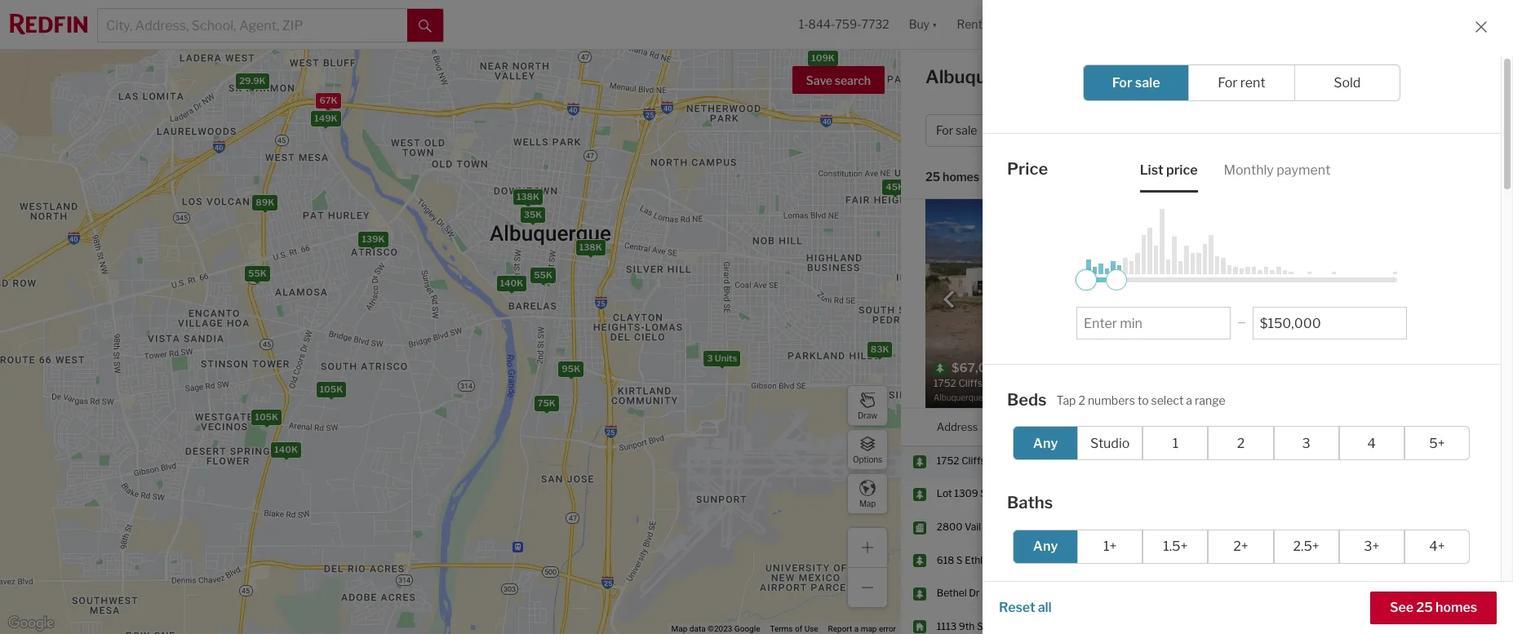 Task type: locate. For each thing, give the bounding box(es) containing it.
55k down "89k"
[[248, 267, 267, 279]]

24
[[1407, 521, 1420, 533]]

2 right tap
[[1078, 393, 1085, 407]]

any inside radio
[[1033, 539, 1058, 554]]

favorite this home image up beds button on the right bottom of page
[[1218, 379, 1238, 399]]

95k
[[562, 364, 580, 375]]

1 horizontal spatial for
[[1112, 75, 1132, 91]]

report
[[828, 624, 852, 633]]

tap
[[1057, 393, 1076, 407]]

sq.ft. button
[[1290, 409, 1318, 446]]

for
[[1112, 75, 1132, 91], [1218, 75, 1238, 91], [936, 124, 953, 137]]

for rent
[[1218, 75, 1266, 91]]

sw
[[989, 620, 1005, 632]]

a left range
[[1186, 393, 1192, 407]]

year built
[[1368, 265, 1411, 277]]

— down "sq.ft." button
[[1290, 455, 1299, 467]]

none
[[1303, 309, 1328, 322]]

google
[[734, 624, 760, 633]]

for up 25 homes
[[936, 124, 953, 137]]

0 horizontal spatial map
[[671, 624, 687, 633]]

cliffside
[[961, 455, 999, 467]]

0 horizontal spatial se
[[982, 587, 994, 599]]

se down the 618 s ethlyn ave se link
[[982, 587, 994, 599]]

terms of use link
[[770, 624, 818, 633]]

2 vertical spatial dr
[[969, 587, 980, 599]]

1 vertical spatial a
[[854, 624, 859, 633]]

55k down 35k
[[534, 269, 552, 280]]

list price element
[[1140, 148, 1198, 192]]

sale left sale
[[1135, 75, 1160, 91]]

0 horizontal spatial 2
[[1078, 393, 1085, 407]]

1 horizontal spatial se
[[1003, 521, 1015, 533]]

1 vertical spatial baths
[[1249, 420, 1278, 433]]

monthly
[[1224, 162, 1274, 178]]

days
[[1421, 455, 1442, 467], [1422, 521, 1443, 533], [1422, 554, 1443, 566], [1422, 587, 1444, 599], [1422, 620, 1444, 632]]

67k
[[319, 94, 338, 106]]

for for the for sale checkbox
[[1112, 75, 1132, 91]]

0 vertical spatial to
[[1043, 124, 1054, 137]]

beds inside 'button'
[[1246, 124, 1274, 137]]

3 units
[[707, 353, 737, 364]]

home type button
[[1129, 114, 1229, 147]]

5+
[[1429, 435, 1445, 451]]

$/sq.ft. button
[[1357, 409, 1394, 446]]

0 horizontal spatial 105k
[[255, 411, 278, 423]]

1 horizontal spatial 138k
[[579, 242, 602, 253]]

sale up 25 homes
[[956, 124, 977, 137]]

homes down the for sale button
[[943, 170, 979, 184]]

1 down the select
[[1172, 435, 1179, 451]]

— down $/sq. ft. on the top right of page
[[1237, 316, 1246, 328]]

0 vertical spatial dr
[[1002, 455, 1012, 467]]

2 vertical spatial se
[[982, 587, 994, 599]]

any up vista
[[1033, 435, 1058, 451]]

favorite this home image down favorite this home icon
[[1476, 615, 1495, 634]]

1.5+ radio
[[1143, 529, 1208, 564]]

price down up
[[1007, 159, 1048, 179]]

3 for 3 units
[[707, 353, 713, 364]]

2+ radio
[[1208, 529, 1274, 564]]

16 days
[[1407, 455, 1442, 467]]

any
[[1033, 435, 1058, 451], [1033, 539, 1058, 554]]

dr left nw
[[1002, 455, 1012, 467]]

map for map data ©2023 google
[[671, 624, 687, 633]]

$67,000
[[1111, 455, 1152, 467]]

$/sq. ft.
[[1220, 265, 1257, 277]]

1 vertical spatial 3
[[1302, 435, 1311, 451]]

reset all
[[999, 600, 1052, 615]]

0 horizontal spatial for
[[936, 124, 953, 137]]

16
[[1407, 455, 1418, 467]]

0 horizontal spatial sale
[[956, 124, 977, 137]]

days up see 25 homes
[[1422, 587, 1444, 599]]

Enter max text field
[[1260, 315, 1400, 331]]

0 horizontal spatial 55k
[[248, 267, 267, 279]]

0 horizontal spatial 25
[[925, 170, 940, 184]]

0 horizontal spatial dr
[[969, 587, 980, 599]]

0 vertical spatial any
[[1033, 435, 1058, 451]]

days for 34 days
[[1422, 587, 1444, 599]]

89k
[[256, 197, 274, 208]]

618 s ethlyn ave se
[[937, 554, 1028, 566]]

2 horizontal spatial se
[[1015, 554, 1028, 566]]

1 right "$132,900"
[[1207, 521, 1212, 533]]

up to $150k button
[[1015, 114, 1122, 147]]

0 horizontal spatial homes
[[943, 170, 979, 184]]

any inside option
[[1033, 435, 1058, 451]]

days down see 25 homes
[[1422, 620, 1444, 632]]

1 horizontal spatial beds
[[1207, 420, 1232, 433]]

1 vertical spatial to
[[1138, 393, 1149, 407]]

options
[[853, 454, 882, 464]]

— left 2+
[[1207, 554, 1216, 566]]

2 horizontal spatial dr
[[1029, 487, 1040, 499]]

0 vertical spatial option group
[[1083, 64, 1400, 101]]

baths
[[1282, 124, 1314, 137], [1249, 420, 1278, 433], [1007, 493, 1053, 513]]

1 vertical spatial 105k
[[255, 411, 278, 423]]

map left data
[[671, 624, 687, 633]]

— down $/sq.ft. button
[[1357, 455, 1365, 467]]

— up none
[[1319, 265, 1328, 277]]

for sale up home
[[1112, 75, 1160, 91]]

days right 24
[[1422, 521, 1443, 533]]

1 vertical spatial 25
[[1416, 600, 1433, 615]]

9th
[[959, 620, 975, 632]]

beds for beds / baths
[[1246, 124, 1274, 137]]

2 horizontal spatial baths
[[1282, 124, 1314, 137]]

redfin
[[1424, 420, 1457, 433]]

google image
[[4, 613, 58, 634]]

1
[[1440, 124, 1445, 137], [1172, 435, 1179, 451], [1207, 521, 1212, 533], [1249, 521, 1253, 533]]

baths left the sq.ft.
[[1249, 420, 1278, 433]]

2 right beds button on the right bottom of page
[[1237, 435, 1245, 451]]

2 horizontal spatial for
[[1218, 75, 1238, 91]]

1 horizontal spatial 3
[[1302, 435, 1311, 451]]

baths button
[[1249, 409, 1278, 446]]

25 down 34 days
[[1416, 600, 1433, 615]]

se left #110 at the right bottom
[[1003, 521, 1015, 533]]

140k
[[500, 278, 523, 289], [274, 444, 298, 455]]

insights
[[1357, 71, 1406, 87]]

option group
[[1083, 64, 1400, 101], [1013, 426, 1470, 460], [1013, 529, 1470, 564]]

55
[[1407, 620, 1420, 632]]

1 vertical spatial any
[[1033, 539, 1058, 554]]

se left mrgcd
[[1015, 554, 1028, 566]]

1 horizontal spatial sale
[[1135, 75, 1160, 91]]

0 vertical spatial a
[[1186, 393, 1192, 407]]

2 vertical spatial option group
[[1013, 529, 1470, 564]]

1 vertical spatial 2
[[1237, 435, 1245, 451]]

0 horizontal spatial to
[[1043, 124, 1054, 137]]

days right 16
[[1421, 455, 1442, 467]]

0 vertical spatial baths
[[1282, 124, 1314, 137]]

to right up
[[1043, 124, 1054, 137]]

4 checkbox
[[1339, 426, 1404, 460]]

map down options
[[859, 498, 876, 508]]

5+ checkbox
[[1404, 426, 1470, 460]]

1 vertical spatial map
[[671, 624, 687, 633]]

1 vertical spatial ave
[[996, 554, 1013, 566]]

3 down the sq.ft.
[[1302, 435, 1311, 451]]

a
[[1186, 393, 1192, 407], [854, 624, 859, 633]]

1 horizontal spatial map
[[859, 498, 876, 508]]

magnifica
[[1067, 455, 1123, 467]]

1+ radio
[[1077, 529, 1143, 564]]

price up studio
[[1111, 420, 1137, 433]]

0 horizontal spatial 3
[[707, 353, 713, 364]]

0 vertical spatial for sale
[[1112, 75, 1160, 91]]

1 vertical spatial option group
[[1013, 426, 1470, 460]]

report a map error link
[[828, 624, 896, 633]]

0 horizontal spatial baths
[[1007, 493, 1053, 513]]

recommended button
[[1026, 169, 1124, 185]]

0 horizontal spatial beds
[[1007, 390, 1047, 409]]

ave right ethlyn
[[996, 554, 1013, 566]]

2800 vail ave se #110 albuquerque
[[937, 521, 1096, 533]]

vail
[[965, 521, 981, 533]]

ft.
[[1246, 265, 1257, 277]]

1113
[[937, 620, 957, 632]]

days for 28 days
[[1422, 554, 1443, 566]]

0 horizontal spatial 138k
[[517, 191, 540, 202]]

dr right pedro
[[1029, 487, 1040, 499]]

dr
[[1002, 455, 1012, 467], [1029, 487, 1040, 499], [969, 587, 980, 599]]

1 horizontal spatial 25
[[1416, 600, 1433, 615]]

2 vertical spatial beds
[[1207, 420, 1232, 433]]

location button
[[1037, 409, 1080, 446]]

apodaca addition
[[1037, 587, 1118, 599]]

dr right bethel
[[969, 587, 980, 599]]

For sale checkbox
[[1083, 64, 1189, 101]]

save search
[[806, 73, 871, 87]]

25 right 45k
[[925, 170, 940, 184]]

hoa
[[1220, 309, 1241, 322]]

remove up to $150k image
[[1100, 126, 1110, 135]]

0 vertical spatial 2
[[1078, 393, 1085, 407]]

1 horizontal spatial 2
[[1237, 435, 1245, 451]]

1.5+
[[1163, 539, 1188, 554]]

beds left the "/"
[[1246, 124, 1274, 137]]

1 horizontal spatial to
[[1138, 393, 1149, 407]]

days right 28 on the right
[[1422, 554, 1443, 566]]

0 horizontal spatial 140k
[[274, 444, 298, 455]]

1 checkbox
[[1143, 426, 1208, 460]]

1 vertical spatial favorite this home image
[[1476, 615, 1495, 634]]

0 vertical spatial beds
[[1246, 124, 1274, 137]]

for left rent
[[1218, 75, 1238, 91]]

ave right vail
[[983, 521, 1001, 533]]

0 vertical spatial 105k
[[320, 384, 343, 395]]

3 inside option
[[1302, 435, 1311, 451]]

1 horizontal spatial favorite this home image
[[1476, 615, 1495, 634]]

0 vertical spatial 3
[[707, 353, 713, 364]]

— down beds button on the right bottom of page
[[1207, 455, 1216, 467]]

— down baths "button"
[[1249, 455, 1257, 467]]

beds down range
[[1207, 420, 1232, 433]]

1 any from the top
[[1033, 435, 1058, 451]]

3 inside map region
[[707, 353, 713, 364]]

1 vertical spatial for sale
[[936, 124, 977, 137]]

1 vertical spatial homes
[[1436, 600, 1477, 615]]

#110
[[1017, 521, 1039, 533]]

any down #110 at the right bottom
[[1033, 539, 1058, 554]]

bethel dr se
[[937, 587, 994, 599]]

market insights
[[1309, 71, 1406, 87]]

0 vertical spatial 138k
[[517, 191, 540, 202]]

2 any from the top
[[1033, 539, 1058, 554]]

2 vertical spatial baths
[[1007, 493, 1053, 513]]

baths right the "/"
[[1282, 124, 1314, 137]]

1 horizontal spatial for sale
[[1112, 75, 1160, 91]]

1 inside option
[[1172, 435, 1179, 451]]

759-
[[835, 17, 861, 31]]

$225
[[1357, 521, 1381, 533]]

map button
[[847, 473, 888, 514]]

up to $150k
[[1025, 124, 1092, 137]]

to
[[1043, 124, 1054, 137], [1138, 393, 1149, 407]]

1 right •
[[1440, 124, 1445, 137]]

2 horizontal spatial beds
[[1246, 124, 1274, 137]]

0 horizontal spatial for sale
[[936, 124, 977, 137]]

recommended
[[1028, 170, 1111, 184]]

favorite this home image
[[1218, 379, 1238, 399], [1476, 615, 1495, 634]]

1 vertical spatial sale
[[956, 124, 977, 137]]

34
[[1407, 587, 1420, 599]]

1 horizontal spatial baths
[[1249, 420, 1278, 433]]

beds left tap
[[1007, 390, 1047, 409]]

baths up #110 at the right bottom
[[1007, 493, 1053, 513]]

1 horizontal spatial price
[[1111, 420, 1137, 433]]

a left 'map'
[[854, 624, 859, 633]]

1 vertical spatial 138k
[[579, 242, 602, 253]]

3 left 'units'
[[707, 353, 713, 364]]

1+
[[1103, 539, 1117, 554]]

map inside button
[[859, 498, 876, 508]]

1 horizontal spatial homes
[[1436, 600, 1477, 615]]

numbers
[[1088, 393, 1135, 407]]

0 vertical spatial sale
[[1135, 75, 1160, 91]]

st
[[977, 620, 987, 632]]

mrgcd
[[1037, 554, 1073, 566]]

homes down 34 days
[[1436, 600, 1477, 615]]

se
[[1003, 521, 1015, 533], [1015, 554, 1028, 566], [982, 587, 994, 599]]

for sale up 25 homes
[[936, 124, 977, 137]]

to left the select
[[1138, 393, 1149, 407]]

1 horizontal spatial 105k
[[320, 384, 343, 395]]

for left for
[[1112, 75, 1132, 91]]

0 vertical spatial favorite this home image
[[1218, 379, 1238, 399]]

baths inside 'button'
[[1282, 124, 1314, 137]]

0 vertical spatial 140k
[[500, 278, 523, 289]]

1 left '590'
[[1249, 521, 1253, 533]]

for sale button
[[925, 114, 1008, 147]]

Any radio
[[1013, 529, 1078, 564]]

28
[[1407, 554, 1420, 566]]

list
[[1140, 162, 1164, 178]]

— down '590'
[[1290, 554, 1299, 566]]

market
[[1309, 71, 1354, 87]]

0 horizontal spatial price
[[1007, 159, 1048, 179]]

0 vertical spatial map
[[859, 498, 876, 508]]

units
[[715, 353, 737, 364]]



Task type: describe. For each thing, give the bounding box(es) containing it.
nw
[[1014, 455, 1032, 467]]

search
[[835, 73, 871, 87]]

to inside button
[[1043, 124, 1054, 137]]

Any checkbox
[[1013, 426, 1078, 460]]

options button
[[847, 429, 888, 470]]

payment
[[1277, 162, 1331, 178]]

Enter min text field
[[1084, 315, 1224, 331]]

beds button
[[1207, 409, 1232, 446]]

/
[[1276, 124, 1280, 137]]

draw
[[858, 410, 877, 420]]

0 horizontal spatial favorite this home image
[[1218, 379, 1238, 399]]

any for studio
[[1033, 435, 1058, 451]]

25 inside button
[[1416, 600, 1433, 615]]

filters
[[1399, 124, 1431, 137]]

mrgcd map41 $95,000
[[1037, 554, 1152, 566]]

year
[[1368, 265, 1388, 277]]

sold
[[1334, 75, 1361, 91]]

for sale inside button
[[936, 124, 977, 137]]

2 inside option
[[1237, 435, 1245, 451]]

1752
[[937, 455, 959, 467]]

4+ radio
[[1404, 529, 1470, 564]]

City, Address, School, Agent, ZIP search field
[[98, 9, 407, 42]]

submit search image
[[419, 19, 432, 32]]

2 checkbox
[[1208, 426, 1274, 460]]

days for 24 days
[[1422, 521, 1443, 533]]

$103
[[1357, 620, 1380, 632]]

home
[[1139, 124, 1172, 137]]

all
[[1038, 600, 1052, 615]]

618
[[937, 554, 954, 566]]

844-
[[808, 17, 835, 31]]

range
[[1195, 393, 1226, 407]]

28 days
[[1407, 554, 1443, 566]]

monthly payment
[[1224, 162, 1331, 178]]

sale inside the for sale checkbox
[[1135, 75, 1160, 91]]

draw button
[[847, 385, 888, 426]]

previous button image
[[941, 291, 957, 307]]

any for 1+
[[1033, 539, 1058, 554]]

1 horizontal spatial a
[[1186, 393, 1192, 407]]

for inside button
[[936, 124, 953, 137]]

$/sq.ft.
[[1357, 420, 1394, 433]]

see 25 homes button
[[1370, 592, 1497, 624]]

list price
[[1140, 162, 1198, 178]]

report a map error
[[828, 624, 896, 633]]

map region
[[0, 0, 945, 634]]

error
[[879, 624, 896, 633]]

83k
[[871, 343, 889, 355]]

maximum price slider
[[1106, 269, 1127, 290]]

photo of 1752 cliffside dr nw, albuquerque, nm 87105 image
[[925, 199, 1207, 408]]

1-844-759-7732 link
[[799, 17, 889, 31]]

618 s ethlyn ave se link
[[937, 554, 1028, 568]]

$95,000
[[1111, 554, 1152, 566]]

3+ radio
[[1339, 529, 1404, 564]]

— right 2+
[[1249, 554, 1257, 566]]

reset all button
[[999, 592, 1052, 624]]

albuquerque, nm homes for sale
[[925, 66, 1208, 87]]

1 vertical spatial 140k
[[274, 444, 298, 455]]

1 vertical spatial se
[[1015, 554, 1028, 566]]

select
[[1151, 393, 1184, 407]]

Studio checkbox
[[1077, 426, 1143, 460]]

0 vertical spatial homes
[[943, 170, 979, 184]]

all
[[1382, 124, 1396, 137]]

beds / baths
[[1246, 124, 1314, 137]]

for sale inside checkbox
[[1112, 75, 1160, 91]]

0 vertical spatial price
[[1007, 159, 1048, 179]]

location
[[1037, 420, 1080, 433]]

1 horizontal spatial dr
[[1002, 455, 1012, 467]]

homes inside button
[[1436, 600, 1477, 615]]

1 inside all filters • 1 button
[[1440, 124, 1445, 137]]

favorite this home image
[[1476, 582, 1495, 602]]

0 vertical spatial se
[[1003, 521, 1015, 533]]

nm
[[1044, 66, 1074, 87]]

— up $103
[[1357, 587, 1365, 599]]

bethel
[[937, 587, 967, 599]]

minimum price slider
[[1076, 269, 1097, 290]]

save search button
[[792, 66, 885, 94]]

all filters • 1 button
[[1352, 114, 1456, 147]]

1 horizontal spatial 55k
[[534, 269, 552, 280]]

•
[[1433, 124, 1437, 137]]

Sold checkbox
[[1294, 64, 1400, 101]]

days for 16 days
[[1421, 455, 1442, 467]]

25 homes
[[925, 170, 979, 184]]

option group containing for sale
[[1083, 64, 1400, 101]]

for for "for rent" checkbox
[[1218, 75, 1238, 91]]

albuquerque
[[1037, 521, 1096, 533]]

1 vertical spatial beds
[[1007, 390, 1047, 409]]

sort : recommended
[[999, 170, 1111, 184]]

45k
[[886, 181, 904, 193]]

0 horizontal spatial a
[[854, 624, 859, 633]]

beds for beds button on the right bottom of page
[[1207, 420, 1232, 433]]

7732
[[861, 17, 889, 31]]

29.9k
[[239, 75, 266, 86]]

590
[[1290, 521, 1310, 533]]

sale
[[1171, 66, 1208, 87]]

1-844-759-7732
[[799, 17, 889, 31]]

2800 vail ave se #110 link
[[937, 521, 1039, 534]]

save
[[806, 73, 832, 87]]

0 vertical spatial 25
[[925, 170, 940, 184]]

4
[[1367, 435, 1376, 451]]

:
[[1023, 170, 1026, 184]]

days for 55 days
[[1422, 620, 1444, 632]]

3 checkbox
[[1274, 426, 1339, 460]]

terms of use
[[770, 624, 818, 633]]

terms
[[770, 624, 793, 633]]

all filters • 1
[[1382, 124, 1445, 137]]

149k
[[314, 113, 338, 124]]

address
[[937, 420, 978, 433]]

— down $225
[[1357, 554, 1365, 566]]

3 for 3
[[1302, 435, 1311, 451]]

1113 9th st sw link
[[937, 620, 1022, 634]]

2.5+ radio
[[1274, 529, 1339, 564]]

on redfin button
[[1407, 409, 1457, 446]]

homes
[[1078, 66, 1139, 87]]

use
[[804, 624, 818, 633]]

monthly payment element
[[1224, 148, 1331, 192]]

55 days
[[1407, 620, 1444, 632]]

albuquerque,
[[925, 66, 1040, 87]]

139k
[[362, 233, 385, 244]]

0 vertical spatial ave
[[983, 521, 1001, 533]]

map for map
[[859, 498, 876, 508]]

1 vertical spatial price
[[1111, 420, 1137, 433]]

1 vertical spatial dr
[[1029, 487, 1040, 499]]

For rent checkbox
[[1189, 64, 1295, 101]]

address button
[[937, 409, 978, 446]]

sale inside the for sale button
[[956, 124, 977, 137]]

apodaca
[[1037, 587, 1077, 599]]

on redfin
[[1407, 420, 1457, 433]]

$/sq.
[[1220, 265, 1244, 277]]

109k
[[811, 53, 835, 64]]

ethlyn
[[965, 554, 994, 566]]

3+
[[1364, 539, 1380, 554]]

1 horizontal spatial 140k
[[500, 278, 523, 289]]

1-
[[799, 17, 808, 31]]

24 days
[[1407, 521, 1443, 533]]



Task type: vqa. For each thing, say whether or not it's contained in the screenshot.


